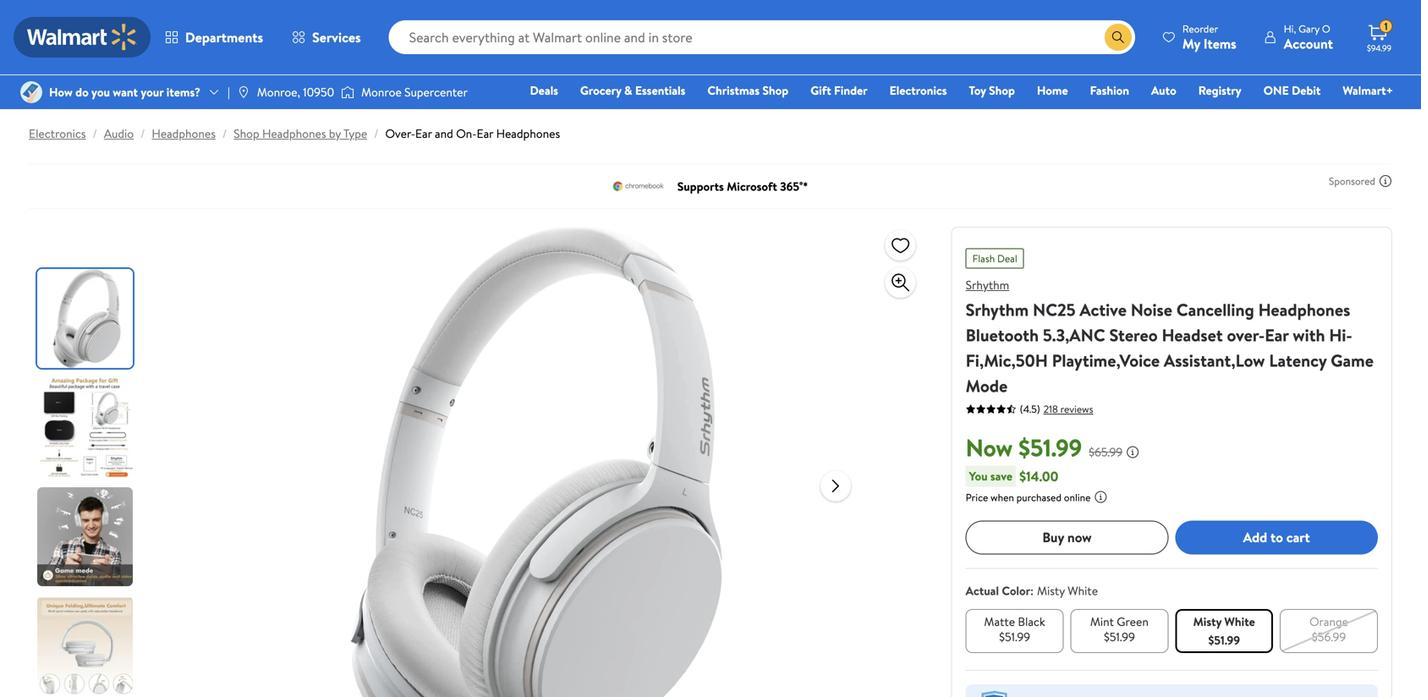 Task type: locate. For each thing, give the bounding box(es) containing it.
1 / from the left
[[93, 125, 97, 142]]

you
[[970, 468, 988, 484]]

$51.99 inside mint green $51.99
[[1104, 629, 1136, 645]]

walmart+
[[1343, 82, 1394, 99]]

buy now button
[[966, 521, 1169, 555]]

1 horizontal spatial white
[[1225, 613, 1256, 630]]

do
[[75, 84, 89, 100]]

srhythm
[[966, 277, 1010, 293], [966, 298, 1029, 322]]

0 horizontal spatial  image
[[20, 81, 42, 103]]

to
[[1271, 528, 1284, 547]]

0 vertical spatial srhythm
[[966, 277, 1010, 293]]

/ right audio link
[[141, 125, 145, 142]]

0 vertical spatial electronics link
[[882, 81, 955, 99]]

auto link
[[1144, 81, 1185, 99]]

2 horizontal spatial shop
[[989, 82, 1015, 99]]

srhythm nc25 active noise cancelling headphones bluetooth 5.3,anc stereo headset over-ear with hi-fi,mic,50h playtime,voice assistant,low latency game mode - image 3 of 5 image
[[37, 487, 136, 586]]

ear for headphones
[[415, 125, 432, 142]]

/ right type on the top left
[[374, 125, 379, 142]]

&
[[625, 82, 633, 99]]

Walmart Site-Wide search field
[[389, 20, 1136, 54]]

your
[[141, 84, 164, 100]]

0 horizontal spatial white
[[1068, 582, 1099, 599]]

shop down monroe,
[[234, 125, 259, 142]]

0 horizontal spatial ear
[[415, 125, 432, 142]]

on-
[[456, 125, 477, 142]]

1 vertical spatial white
[[1225, 613, 1256, 630]]

/
[[93, 125, 97, 142], [141, 125, 145, 142], [223, 125, 227, 142], [374, 125, 379, 142]]

1 horizontal spatial shop
[[763, 82, 789, 99]]

/ right the headphones 'link'
[[223, 125, 227, 142]]

flash
[[973, 251, 995, 266]]

 image right "10950"
[[341, 84, 355, 101]]

shop headphones by type link
[[234, 125, 367, 142]]

orange $56.99
[[1310, 613, 1349, 645]]

misty inside misty white $51.99
[[1194, 613, 1222, 630]]

departments button
[[151, 17, 278, 58]]

items?
[[166, 84, 201, 100]]

srhythm up bluetooth
[[966, 298, 1029, 322]]

price when purchased online
[[966, 490, 1091, 505]]

over-
[[385, 125, 415, 142]]

shop inside 'christmas shop' link
[[763, 82, 789, 99]]

0 horizontal spatial shop
[[234, 125, 259, 142]]

shop right toy
[[989, 82, 1015, 99]]

2 horizontal spatial ear
[[1265, 323, 1289, 347]]

ear
[[415, 125, 432, 142], [477, 125, 494, 142], [1265, 323, 1289, 347]]

shop for christmas shop
[[763, 82, 789, 99]]

latency
[[1270, 349, 1327, 372]]

$51.99 for mint green
[[1104, 629, 1136, 645]]

electronics link
[[882, 81, 955, 99], [29, 125, 86, 142]]

monroe, 10950
[[257, 84, 334, 100]]

218
[[1044, 402, 1058, 416]]

headset
[[1162, 323, 1223, 347]]

now $51.99
[[966, 431, 1083, 464]]

electronics / audio / headphones / shop headphones by type / over-ear and on-ear headphones
[[29, 125, 560, 142]]

gift finder link
[[803, 81, 876, 99]]

/ left audio link
[[93, 125, 97, 142]]

toy shop
[[969, 82, 1015, 99]]

electronics
[[890, 82, 947, 99], [29, 125, 86, 142]]

$51.99
[[1019, 431, 1083, 464], [1000, 629, 1031, 645], [1104, 629, 1136, 645], [1209, 632, 1241, 648]]

1 vertical spatial electronics
[[29, 125, 86, 142]]

christmas shop
[[708, 82, 789, 99]]

grocery & essentials link
[[573, 81, 693, 99]]

(4.5) 218 reviews
[[1020, 402, 1094, 416]]

srhythm nc25 active noise cancelling headphones bluetooth 5.3,anc stereo headset over-ear with hi-fi,mic,50h playtime,voice assistant,low latency game mode - image 1 of 5 image
[[37, 269, 136, 368]]

misty white $51.99
[[1194, 613, 1256, 648]]

orange
[[1310, 613, 1349, 630]]

$56.99
[[1312, 629, 1347, 645]]

misty right the ":"
[[1038, 582, 1065, 599]]

1 horizontal spatial electronics link
[[882, 81, 955, 99]]

monroe supercenter
[[361, 84, 468, 100]]

electronics link down 'how'
[[29, 125, 86, 142]]

srhythm down flash
[[966, 277, 1010, 293]]

srhythm nc25 active noise cancelling headphones bluetooth 5.3,anc stereo headset over-ear with hi-fi,mic,50h playtime,voice assistant,low latency game mode image
[[266, 227, 807, 697]]

ear inside srhythm srhythm nc25 active noise cancelling headphones bluetooth 5.3,anc stereo headset over-ear with hi- fi,mic,50h playtime,voice assistant,low latency game mode
[[1265, 323, 1289, 347]]

0 horizontal spatial misty
[[1038, 582, 1065, 599]]

electronics down 'how'
[[29, 125, 86, 142]]

deal
[[998, 251, 1018, 266]]

 image right | at the top left of page
[[237, 85, 250, 99]]

account
[[1284, 34, 1334, 53]]

next media item image
[[826, 476, 846, 496]]

1 vertical spatial misty
[[1194, 613, 1222, 630]]

headphones down items?
[[152, 125, 216, 142]]

2 srhythm from the top
[[966, 298, 1029, 322]]

2 horizontal spatial  image
[[341, 84, 355, 101]]

1 horizontal spatial  image
[[237, 85, 250, 99]]

 image
[[20, 81, 42, 103], [341, 84, 355, 101], [237, 85, 250, 99]]

1 vertical spatial electronics link
[[29, 125, 86, 142]]

ear left with
[[1265, 323, 1289, 347]]

bluetooth
[[966, 323, 1039, 347]]

srhythm nc25 active noise cancelling headphones bluetooth 5.3,anc stereo headset over-ear with hi-fi,mic,50h playtime,voice assistant,low latency game mode - image 4 of 5 image
[[37, 597, 136, 696]]

o
[[1323, 22, 1331, 36]]

$51.99 inside misty white $51.99
[[1209, 632, 1241, 648]]

shop inside toy shop link
[[989, 82, 1015, 99]]

0 vertical spatial electronics
[[890, 82, 947, 99]]

$51.99 for misty white
[[1209, 632, 1241, 648]]

game
[[1331, 349, 1374, 372]]

1 srhythm from the top
[[966, 277, 1010, 293]]

0 vertical spatial misty
[[1038, 582, 1065, 599]]

1 vertical spatial srhythm
[[966, 298, 1029, 322]]

services button
[[278, 17, 375, 58]]

actual color list
[[963, 606, 1382, 656]]

electronics left toy
[[890, 82, 947, 99]]

with
[[1293, 323, 1326, 347]]

one debit link
[[1256, 81, 1329, 99]]

ad disclaimer and feedback for skylinedisplayad image
[[1379, 174, 1393, 188]]

headphones down deals
[[496, 125, 560, 142]]

color
[[1002, 582, 1031, 599]]

shop right the christmas
[[763, 82, 789, 99]]

0 vertical spatial white
[[1068, 582, 1099, 599]]

headphones
[[152, 125, 216, 142], [262, 125, 326, 142], [496, 125, 560, 142], [1259, 298, 1351, 322]]

grocery & essentials
[[580, 82, 686, 99]]

hi-
[[1330, 323, 1353, 347]]

2 / from the left
[[141, 125, 145, 142]]

items
[[1204, 34, 1237, 53]]

1 horizontal spatial misty
[[1194, 613, 1222, 630]]

shop for toy shop
[[989, 82, 1015, 99]]

shop
[[763, 82, 789, 99], [989, 82, 1015, 99], [234, 125, 259, 142]]

0 horizontal spatial electronics
[[29, 125, 86, 142]]

legal information image
[[1095, 490, 1108, 504]]

headphones inside srhythm srhythm nc25 active noise cancelling headphones bluetooth 5.3,anc stereo headset over-ear with hi- fi,mic,50h playtime,voice assistant,low latency game mode
[[1259, 298, 1351, 322]]

1 horizontal spatial electronics
[[890, 82, 947, 99]]

 image left 'how'
[[20, 81, 42, 103]]

$51.99 inside matte black $51.99
[[1000, 629, 1031, 645]]

gift
[[811, 82, 832, 99]]

and
[[435, 125, 453, 142]]

black
[[1018, 613, 1046, 630]]

electronics inside 'electronics' "link"
[[890, 82, 947, 99]]

now
[[966, 431, 1013, 464]]

you
[[91, 84, 110, 100]]

playtime,voice
[[1052, 349, 1160, 372]]

headphones left by
[[262, 125, 326, 142]]

misty right the green
[[1194, 613, 1222, 630]]

flash deal
[[973, 251, 1018, 266]]

when
[[991, 490, 1015, 505]]

10950
[[303, 84, 334, 100]]

how do you want your items?
[[49, 84, 201, 100]]

ear left and
[[415, 125, 432, 142]]

over-
[[1227, 323, 1265, 347]]

headphones up with
[[1259, 298, 1351, 322]]

search icon image
[[1112, 30, 1125, 44]]

ear right and
[[477, 125, 494, 142]]

electronics link left toy
[[882, 81, 955, 99]]

1 horizontal spatial ear
[[477, 125, 494, 142]]



Task type: vqa. For each thing, say whether or not it's contained in the screenshot.
CART
yes



Task type: describe. For each thing, give the bounding box(es) containing it.
electronics for electronics / audio / headphones / shop headphones by type / over-ear and on-ear headphones
[[29, 125, 86, 142]]

supercenter
[[405, 84, 468, 100]]

you save $14.00
[[970, 467, 1059, 486]]

mint green $51.99
[[1091, 613, 1149, 645]]

add to cart button
[[1176, 521, 1379, 555]]

toy shop link
[[962, 81, 1023, 99]]

1
[[1385, 19, 1388, 34]]

3 / from the left
[[223, 125, 227, 142]]

debit
[[1292, 82, 1321, 99]]

buy
[[1043, 528, 1065, 547]]

audio link
[[104, 125, 134, 142]]

now
[[1068, 528, 1092, 547]]

actual color : misty white
[[966, 582, 1099, 599]]

fashion link
[[1083, 81, 1137, 99]]

srhythm nc25 active noise cancelling headphones bluetooth 5.3,anc stereo headset over-ear with hi-fi,mic,50h playtime,voice assistant,low latency game mode - image 2 of 5 image
[[37, 378, 136, 477]]

how
[[49, 84, 73, 100]]

gift finder
[[811, 82, 868, 99]]

 image for monroe, 10950
[[237, 85, 250, 99]]

fi,mic,50h
[[966, 349, 1048, 372]]

actual
[[966, 582, 999, 599]]

0 horizontal spatial electronics link
[[29, 125, 86, 142]]

active
[[1080, 298, 1127, 322]]

grocery
[[580, 82, 622, 99]]

$94.99
[[1368, 42, 1392, 54]]

 image for monroe supercenter
[[341, 84, 355, 101]]

electronics for electronics
[[890, 82, 947, 99]]

essentials
[[635, 82, 686, 99]]

one debit
[[1264, 82, 1321, 99]]

ear for bluetooth
[[1265, 323, 1289, 347]]

cancelling
[[1177, 298, 1255, 322]]

srhythm srhythm nc25 active noise cancelling headphones bluetooth 5.3,anc stereo headset over-ear with hi- fi,mic,50h playtime,voice assistant,low latency game mode
[[966, 277, 1374, 398]]

my
[[1183, 34, 1201, 53]]

auto
[[1152, 82, 1177, 99]]

audio
[[104, 125, 134, 142]]

white inside misty white $51.99
[[1225, 613, 1256, 630]]

$14.00
[[1020, 467, 1059, 486]]

5.3,anc
[[1043, 323, 1106, 347]]

sponsored
[[1330, 174, 1376, 188]]

mint
[[1091, 613, 1114, 630]]

nc25
[[1033, 298, 1076, 322]]

by
[[329, 125, 341, 142]]

$65.99
[[1089, 444, 1123, 460]]

hi,
[[1284, 22, 1297, 36]]

reviews
[[1061, 402, 1094, 416]]

toy
[[969, 82, 987, 99]]

christmas shop link
[[700, 81, 797, 99]]

(4.5)
[[1020, 402, 1041, 416]]

christmas
[[708, 82, 760, 99]]

gary
[[1299, 22, 1320, 36]]

|
[[228, 84, 230, 100]]

learn more about strikethrough prices image
[[1127, 445, 1140, 459]]

$51.99 for matte black
[[1000, 629, 1031, 645]]

srhythm link
[[966, 277, 1010, 293]]

type
[[344, 125, 367, 142]]

departments
[[185, 28, 263, 47]]

registry
[[1199, 82, 1242, 99]]

:
[[1031, 582, 1034, 599]]

reorder
[[1183, 22, 1219, 36]]

matte
[[985, 613, 1016, 630]]

noise
[[1131, 298, 1173, 322]]

services
[[312, 28, 361, 47]]

assistant,low
[[1164, 349, 1266, 372]]

deals
[[530, 82, 558, 99]]

online
[[1064, 490, 1091, 505]]

fashion
[[1091, 82, 1130, 99]]

home link
[[1030, 81, 1076, 99]]

218 reviews link
[[1041, 402, 1094, 416]]

add to favorites list, srhythm nc25 active noise cancelling headphones bluetooth 5.3,anc stereo headset over-ear with hi-fi,mic,50h playtime,voice assistant,low latency game mode image
[[891, 235, 911, 256]]

stereo
[[1110, 323, 1158, 347]]

wpp logo image
[[980, 691, 1010, 697]]

one
[[1264, 82, 1290, 99]]

want
[[113, 84, 138, 100]]

green
[[1117, 613, 1149, 630]]

headphones link
[[152, 125, 216, 142]]

zoom image modal image
[[891, 273, 911, 293]]

finder
[[834, 82, 868, 99]]

matte black $51.99
[[985, 613, 1046, 645]]

add to cart
[[1244, 528, 1311, 547]]

monroe,
[[257, 84, 300, 100]]

 image for how do you want your items?
[[20, 81, 42, 103]]

reorder my items
[[1183, 22, 1237, 53]]

mode
[[966, 374, 1008, 398]]

4 / from the left
[[374, 125, 379, 142]]

Search search field
[[389, 20, 1136, 54]]

deals link
[[523, 81, 566, 99]]

purchased
[[1017, 490, 1062, 505]]

over-ear and on-ear headphones link
[[385, 125, 560, 142]]

walmart image
[[27, 24, 137, 51]]



